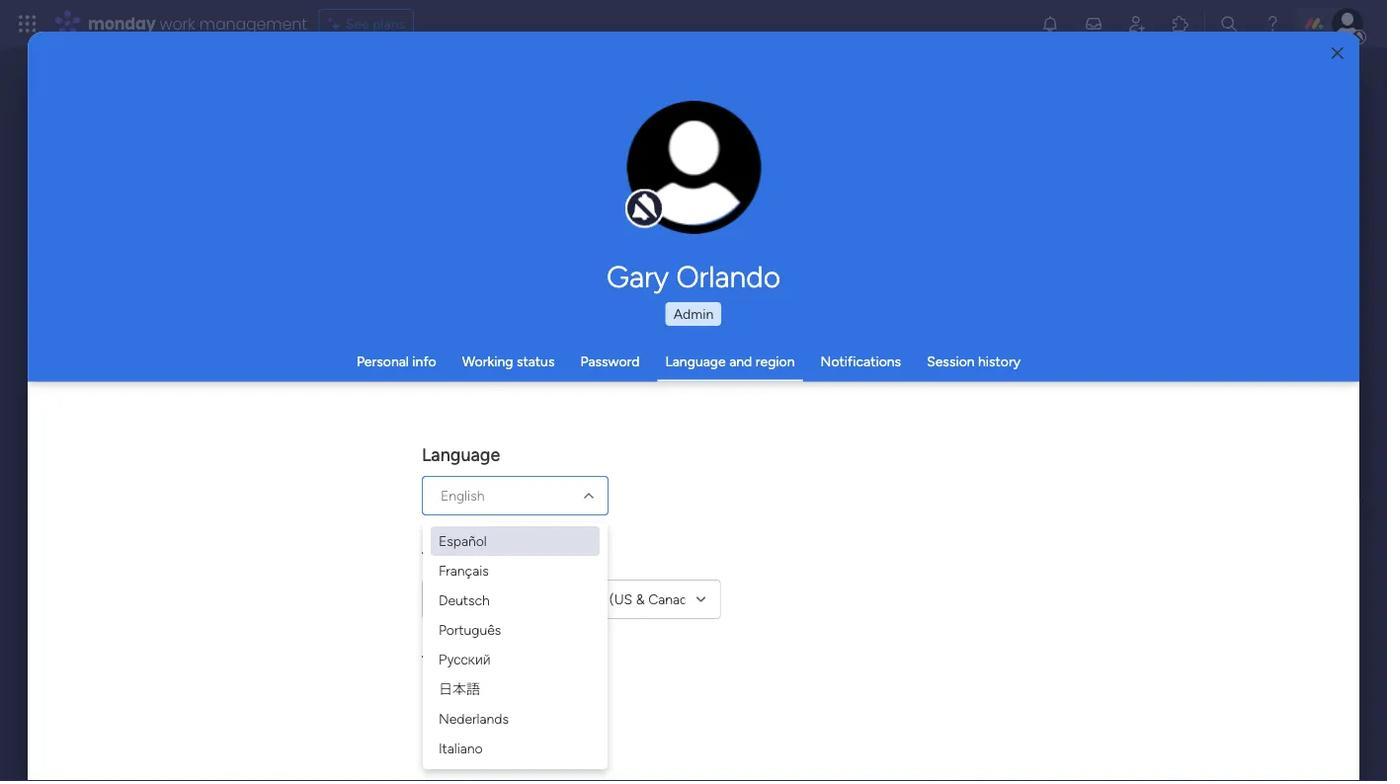Task type: describe. For each thing, give the bounding box(es) containing it.
language for language and region
[[666, 353, 726, 370]]

session history
[[927, 353, 1021, 370]]

and
[[730, 353, 752, 370]]

gary orlando image
[[1332, 8, 1364, 40]]

password
[[581, 353, 640, 370]]

notifications link
[[821, 353, 901, 370]]

24
[[452, 716, 469, 733]]

language for language
[[422, 444, 500, 465]]

search everything image
[[1220, 14, 1239, 34]]

format
[[466, 651, 520, 673]]

1 horizontal spatial time
[[577, 591, 606, 608]]

working
[[462, 353, 513, 370]]

русский
[[439, 651, 491, 668]]

personal info link
[[357, 353, 437, 370]]

日本語
[[439, 681, 480, 698]]

deutsch
[[439, 592, 490, 609]]

history
[[978, 353, 1021, 370]]

work
[[160, 12, 195, 35]]

12 hours
[[452, 685, 510, 703]]

info
[[412, 353, 437, 370]]

invite members image
[[1128, 14, 1147, 34]]

profile
[[700, 178, 736, 194]]

&
[[636, 591, 645, 608]]

help image
[[1263, 14, 1283, 34]]

hours for 12 hours
[[470, 685, 510, 703]]

close image
[[1332, 46, 1344, 61]]

monday
[[88, 12, 156, 35]]

personal info
[[357, 353, 437, 370]]

management
[[199, 12, 307, 35]]

24 hours button
[[452, 714, 553, 736]]

gary orlando dialog
[[28, 32, 1360, 782]]

session
[[927, 353, 975, 370]]

english
[[441, 487, 485, 504]]

05:00)
[[481, 591, 523, 608]]

change
[[652, 178, 697, 194]]

time format
[[422, 651, 520, 673]]

(us
[[610, 591, 633, 608]]

working status
[[462, 353, 555, 370]]

gary orlando button
[[422, 259, 966, 295]]

12
[[452, 685, 466, 703]]

canada)
[[649, 591, 700, 608]]

nederlands
[[439, 711, 509, 727]]

personal
[[357, 353, 409, 370]]



Task type: locate. For each thing, give the bounding box(es) containing it.
notifications image
[[1041, 14, 1060, 34]]

see
[[346, 15, 369, 32]]

hours for 24 hours
[[473, 716, 513, 733]]

hours
[[470, 685, 510, 703], [473, 716, 513, 733]]

change profile picture button
[[627, 101, 761, 235]]

time up 日本語
[[422, 651, 461, 673]]

1 vertical spatial language
[[422, 444, 500, 465]]

language left and
[[666, 353, 726, 370]]

picture
[[674, 195, 714, 211]]

hours up nederlands
[[470, 685, 510, 703]]

region
[[756, 353, 795, 370]]

language and region link
[[666, 353, 795, 370]]

plans
[[373, 15, 405, 32]]

1 vertical spatial time
[[422, 651, 461, 673]]

orlando
[[676, 259, 781, 295]]

password link
[[581, 353, 640, 370]]

monday work management
[[88, 12, 307, 35]]

hours right 24
[[473, 716, 513, 733]]

time
[[577, 591, 606, 608], [422, 651, 461, 673]]

status
[[517, 353, 555, 370]]

12 hours button
[[452, 683, 575, 706]]

session history link
[[927, 353, 1021, 370]]

1 horizontal spatial language
[[666, 353, 726, 370]]

change profile picture
[[652, 178, 736, 211]]

español
[[439, 533, 487, 550]]

français
[[439, 562, 489, 579]]

apps image
[[1171, 14, 1191, 34]]

language up english
[[422, 444, 500, 465]]

0 horizontal spatial time
[[422, 651, 461, 673]]

italiano
[[439, 740, 483, 757]]

0 vertical spatial time
[[577, 591, 606, 608]]

24 hours
[[452, 716, 513, 733]]

language
[[666, 353, 726, 370], [422, 444, 500, 465]]

working status link
[[462, 353, 555, 370]]

language and region
[[666, 353, 795, 370]]

gary
[[607, 259, 669, 295]]

gary orlando
[[607, 259, 781, 295]]

select product image
[[18, 14, 38, 34]]

timezone
[[422, 548, 500, 569]]

português
[[439, 622, 501, 638]]

time left (us
[[577, 591, 606, 608]]

0 vertical spatial language
[[666, 353, 726, 370]]

eastern
[[527, 591, 573, 608]]

notifications
[[821, 353, 901, 370]]

(gmt-05:00) eastern time (us & canada)
[[441, 591, 700, 608]]

see plans
[[346, 15, 405, 32]]

1 vertical spatial hours
[[473, 716, 513, 733]]

admin
[[674, 306, 714, 323]]

inbox image
[[1084, 14, 1104, 34]]

0 horizontal spatial language
[[422, 444, 500, 465]]

see plans button
[[319, 9, 414, 39]]

0 vertical spatial hours
[[470, 685, 510, 703]]

(gmt-
[[441, 591, 481, 608]]



Task type: vqa. For each thing, say whether or not it's contained in the screenshot.
search box
no



